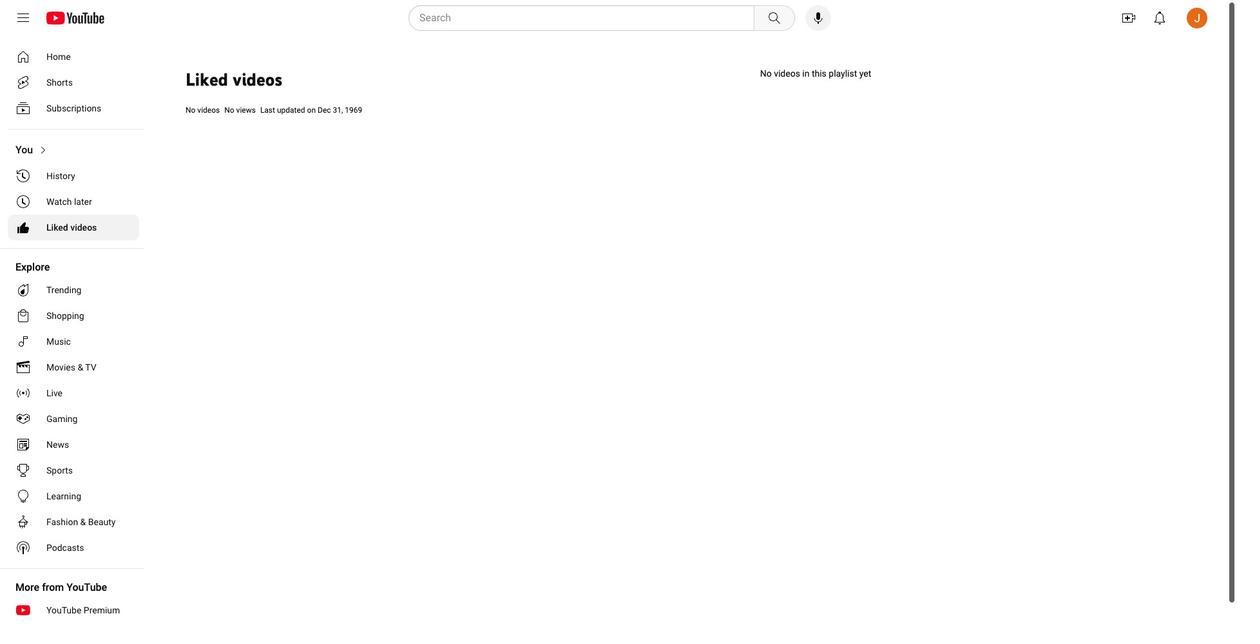 Task type: locate. For each thing, give the bounding box(es) containing it.
videos
[[233, 68, 283, 90], [774, 68, 801, 79], [198, 106, 220, 115], [70, 222, 97, 233]]

avatar image image
[[1188, 8, 1208, 28]]

0 horizontal spatial liked videos
[[46, 222, 97, 233]]

shopping link
[[8, 303, 139, 329], [8, 303, 139, 329]]

history link
[[8, 163, 139, 189], [8, 163, 139, 189]]

youtube up the youtube premium
[[67, 582, 107, 594]]

liked videos link
[[8, 215, 139, 240], [8, 215, 139, 240]]

podcasts link
[[8, 535, 139, 561], [8, 535, 139, 561]]

videos up last
[[233, 68, 283, 90]]

you
[[15, 144, 33, 156]]

None search field
[[386, 5, 798, 31]]

1 horizontal spatial liked videos
[[186, 68, 283, 90]]

& left the beauty
[[80, 517, 86, 527]]

updated
[[277, 106, 305, 115]]

liked videos down watch later
[[46, 222, 97, 233]]

dec
[[318, 106, 331, 115]]

fashion & beauty link
[[8, 509, 139, 535], [8, 509, 139, 535]]

movies & tv link
[[8, 355, 139, 380], [8, 355, 139, 380]]

31,
[[333, 106, 343, 115]]

liked
[[186, 68, 228, 90], [46, 222, 68, 233]]

1969
[[345, 106, 363, 115]]

learning link
[[8, 484, 139, 509], [8, 484, 139, 509]]

1 vertical spatial &
[[80, 517, 86, 527]]

music link
[[8, 329, 139, 355], [8, 329, 139, 355]]

youtube down more from youtube
[[46, 605, 81, 616]]

movies & tv
[[46, 362, 96, 373]]

tv
[[85, 362, 96, 373]]

liked videos
[[186, 68, 283, 90], [46, 222, 97, 233]]

no
[[761, 68, 772, 79], [186, 106, 196, 115], [225, 106, 234, 115]]

liked videos up views at the left of page
[[186, 68, 283, 90]]

1 horizontal spatial liked
[[186, 68, 228, 90]]

news
[[46, 440, 69, 450]]

watch later
[[46, 197, 92, 207]]

youtube
[[67, 582, 107, 594], [46, 605, 81, 616]]

0 vertical spatial liked videos
[[186, 68, 283, 90]]

home
[[46, 52, 71, 62]]

home link
[[8, 44, 139, 70], [8, 44, 139, 70]]

beauty
[[88, 517, 116, 527]]

liked inside main content
[[186, 68, 228, 90]]

live link
[[8, 380, 139, 406], [8, 380, 139, 406]]

sports
[[46, 466, 73, 476]]

gaming link
[[8, 406, 139, 432], [8, 406, 139, 432]]

2 horizontal spatial no
[[761, 68, 772, 79]]

sports link
[[8, 458, 139, 484], [8, 458, 139, 484]]

youtube premium link
[[8, 598, 139, 623], [8, 598, 139, 623]]

you link
[[8, 137, 139, 163], [8, 137, 139, 163]]

Search text field
[[420, 10, 752, 26]]

last
[[260, 106, 275, 115]]

0 horizontal spatial no
[[186, 106, 196, 115]]

subscriptions link
[[8, 95, 139, 121], [8, 95, 139, 121]]

trending
[[46, 285, 82, 295]]

0 vertical spatial youtube
[[67, 582, 107, 594]]

1 vertical spatial liked videos
[[46, 222, 97, 233]]

shorts link
[[8, 70, 139, 95], [8, 70, 139, 95]]

0 horizontal spatial liked
[[46, 222, 68, 233]]

videos left views at the left of page
[[198, 106, 220, 115]]

1 vertical spatial liked
[[46, 222, 68, 233]]

& left the tv
[[78, 362, 83, 373]]

&
[[78, 362, 83, 373], [80, 517, 86, 527]]

0 vertical spatial liked
[[186, 68, 228, 90]]

yet
[[860, 68, 872, 79]]

no for no videos no views last updated on dec 31, 1969
[[186, 106, 196, 115]]

trending link
[[8, 277, 139, 303], [8, 277, 139, 303]]

0 vertical spatial &
[[78, 362, 83, 373]]

in
[[803, 68, 810, 79]]

watch later link
[[8, 189, 139, 215], [8, 189, 139, 215]]

news link
[[8, 432, 139, 458], [8, 432, 139, 458]]



Task type: describe. For each thing, give the bounding box(es) containing it.
1 vertical spatial youtube
[[46, 605, 81, 616]]

fashion
[[46, 517, 78, 527]]

more from youtube
[[15, 582, 107, 594]]

no videos no views last updated on dec 31, 1969
[[186, 106, 363, 115]]

watch
[[46, 197, 72, 207]]

shopping
[[46, 311, 84, 321]]

videos left "in"
[[774, 68, 801, 79]]

fashion & beauty
[[46, 517, 116, 527]]

liked videos main content
[[155, 36, 1228, 625]]

subscriptions
[[46, 103, 101, 113]]

views
[[236, 106, 256, 115]]

more
[[15, 582, 39, 594]]

no videos in this playlist yet
[[761, 68, 872, 79]]

learning
[[46, 491, 81, 502]]

no for no videos in this playlist yet
[[761, 68, 772, 79]]

movies
[[46, 362, 75, 373]]

shorts
[[46, 77, 73, 88]]

later
[[74, 197, 92, 207]]

premium
[[84, 605, 120, 616]]

live
[[46, 388, 63, 398]]

playlist
[[829, 68, 858, 79]]

youtube premium
[[46, 605, 120, 616]]

music
[[46, 337, 71, 347]]

1 horizontal spatial no
[[225, 106, 234, 115]]

& for tv
[[78, 362, 83, 373]]

videos down later
[[70, 222, 97, 233]]

podcasts
[[46, 543, 84, 553]]

history
[[46, 171, 75, 181]]

gaming
[[46, 414, 78, 424]]

liked videos inside main content
[[186, 68, 283, 90]]

from
[[42, 582, 64, 594]]

explore
[[15, 261, 50, 273]]

this
[[812, 68, 827, 79]]

& for beauty
[[80, 517, 86, 527]]

on
[[307, 106, 316, 115]]



Task type: vqa. For each thing, say whether or not it's contained in the screenshot.
Liked videos inside main content
yes



